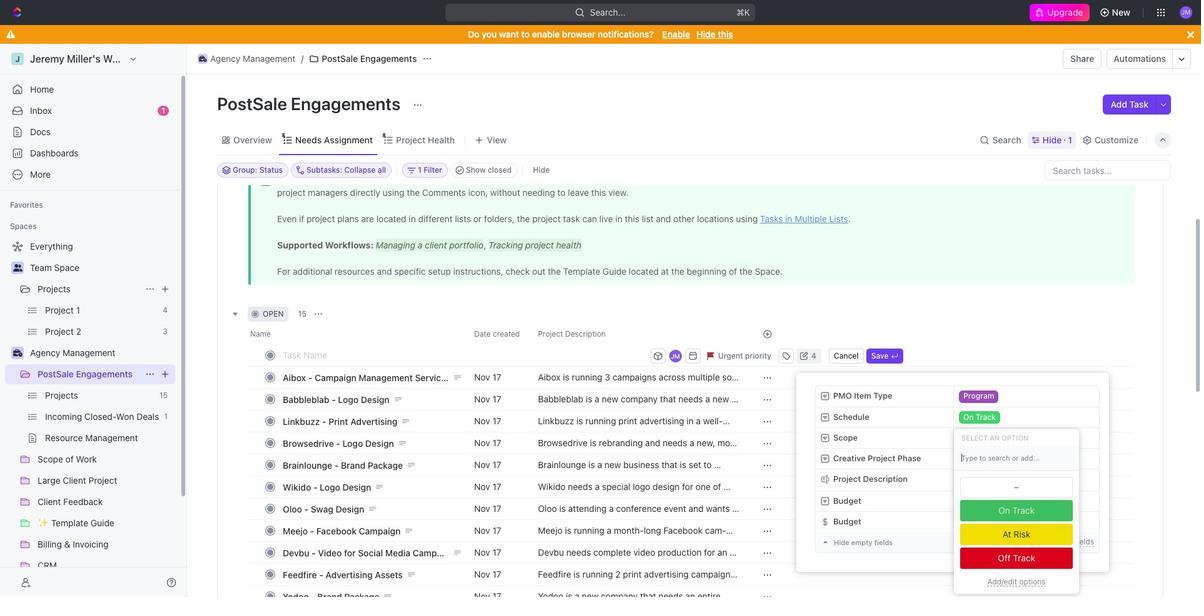 Task type: locate. For each thing, give the bounding box(es) containing it.
- down print
[[336, 438, 341, 449]]

a inside linkbuzz is running print advertising in a well- known magazine and needs content creation.
[[697, 416, 701, 426]]

0 horizontal spatial postsale
[[38, 369, 74, 379]]

design for oloo - swag design
[[336, 504, 365, 514]]

1 vertical spatial an
[[718, 547, 728, 558]]

for
[[683, 481, 694, 492], [705, 547, 716, 558], [344, 547, 356, 558]]

to
[[522, 29, 530, 39]]

2 vertical spatial management
[[359, 372, 413, 383]]

– inside button
[[961, 475, 966, 485]]

1 vertical spatial print
[[623, 569, 642, 580]]

of down "2"
[[618, 580, 626, 591]]

overview link
[[231, 131, 272, 149]]

1 vertical spatial a
[[690, 438, 695, 448]]

want
[[499, 29, 519, 39]]

value not set element up the on track
[[961, 477, 1074, 498]]

1 vertical spatial postsale
[[217, 93, 287, 114]]

agency management right business time image
[[30, 347, 115, 358]]

task
[[1130, 99, 1149, 110]]

2 vertical spatial engagements
[[76, 369, 133, 379]]

linkbuzz for linkbuzz is running print advertising in a well- known magazine and needs content creation.
[[538, 416, 575, 426]]

0 horizontal spatial postsale engagements link
[[38, 364, 140, 384]]

browsedrive
[[538, 438, 588, 448], [283, 438, 334, 449]]

1 horizontal spatial add
[[1112, 99, 1128, 110]]

1 vertical spatial 1
[[1069, 134, 1073, 145]]

oloo
[[283, 504, 302, 514]]

1 horizontal spatial feedfire
[[538, 569, 572, 580]]

a inside browsedrive is rebranding and needs a new, mod ern logo.
[[690, 438, 695, 448]]

1 vertical spatial running
[[583, 569, 614, 580]]

design for wikido - logo design
[[343, 482, 371, 492]]

- down video
[[319, 569, 324, 580]]

1 vertical spatial management
[[63, 347, 115, 358]]

their
[[538, 493, 557, 503]]

0 vertical spatial advertising
[[640, 416, 685, 426]]

2 horizontal spatial management
[[359, 372, 413, 383]]

custom fields element
[[816, 386, 1101, 553]]

devbu needs complete video production for an upcoming social media campaign. button
[[531, 542, 748, 569]]

Type to search or add... field
[[955, 446, 1080, 471]]

0 vertical spatial 1
[[162, 106, 165, 115]]

a up brands.
[[595, 481, 600, 492]]

home link
[[5, 80, 175, 100]]

favorites
[[10, 200, 43, 210]]

+ add or edit fields
[[1028, 537, 1095, 547]]

1 horizontal spatial agency management
[[210, 53, 296, 64]]

1 vertical spatial advertising
[[326, 569, 373, 580]]

hide inside button
[[533, 165, 550, 175]]

devbu - video for social media campaign link
[[280, 544, 465, 562]]

2 horizontal spatial postsale
[[322, 53, 358, 64]]

0 horizontal spatial an
[[718, 547, 728, 558]]

2 vertical spatial logo
[[320, 482, 340, 492]]

risk
[[1014, 529, 1031, 540]]

linkbuzz inside linkbuzz is running print advertising in a well- known magazine and needs content creation.
[[538, 416, 575, 426]]

- right meejo
[[310, 526, 314, 536]]

0 horizontal spatial feedfire
[[283, 569, 317, 580]]

1 horizontal spatial wikido
[[538, 481, 566, 492]]

1 horizontal spatial 1
[[1069, 134, 1073, 145]]

wikido for wikido - logo design
[[283, 482, 311, 492]]

browser
[[562, 29, 596, 39]]

1 vertical spatial agency
[[30, 347, 60, 358]]

1 horizontal spatial browsedrive
[[538, 438, 588, 448]]

1 horizontal spatial of
[[714, 481, 722, 492]]

1 horizontal spatial campaign
[[359, 526, 401, 536]]

share
[[1071, 53, 1095, 64]]

devbu for devbu needs complete video production for an upcoming social media campaign.
[[538, 547, 564, 558]]

1 horizontal spatial and
[[608, 427, 623, 438]]

0 horizontal spatial agency management
[[30, 347, 115, 358]]

0 horizontal spatial and
[[538, 580, 553, 591]]

- for meejo
[[310, 526, 314, 536]]

overview
[[234, 134, 272, 145]]

postsale engagements link
[[306, 51, 420, 66], [38, 364, 140, 384]]

1 vertical spatial is
[[590, 438, 597, 448]]

- up swag
[[314, 482, 318, 492]]

0 vertical spatial track
[[1013, 505, 1035, 516]]

linkbuzz is running print advertising in a well- known magazine and needs content creation. button
[[531, 410, 748, 438]]

advertising up assets.
[[645, 569, 689, 580]]

for right video
[[344, 547, 356, 558]]

track down the + at the bottom of page
[[1014, 553, 1036, 563]]

tree inside sidebar navigation
[[5, 237, 175, 597]]

0 vertical spatial postsale
[[322, 53, 358, 64]]

media
[[386, 547, 411, 558]]

0 vertical spatial agency management
[[210, 53, 296, 64]]

track right on
[[1013, 505, 1035, 516]]

1 vertical spatial agency management link
[[30, 343, 173, 363]]

at risk
[[1003, 529, 1031, 540]]

wikido up their
[[538, 481, 566, 492]]

of right one
[[714, 481, 722, 492]]

design up package
[[366, 438, 394, 449]]

fields right empty
[[875, 538, 894, 547]]

0 vertical spatial postsale engagements link
[[306, 51, 420, 66]]

0 vertical spatial campaign
[[315, 372, 357, 383]]

- left print
[[322, 416, 327, 427]]

2 vertical spatial a
[[595, 481, 600, 492]]

advertising up content
[[640, 416, 685, 426]]

0 horizontal spatial wikido
[[283, 482, 311, 492]]

campaign right media
[[413, 547, 455, 558]]

enable
[[663, 29, 691, 39]]

save
[[872, 351, 889, 360]]

– inside dropdown button
[[966, 496, 971, 506]]

running up 'magazine'
[[586, 416, 617, 426]]

select an option
[[962, 434, 1029, 442]]

needs
[[626, 427, 650, 438], [663, 438, 688, 448], [568, 481, 593, 492], [567, 547, 591, 558], [556, 580, 580, 591]]

1 horizontal spatial a
[[690, 438, 695, 448]]

1 vertical spatial agency management
[[30, 347, 115, 358]]

1 horizontal spatial postsale
[[217, 93, 287, 114]]

0 horizontal spatial –
[[961, 475, 966, 485]]

running inside "feedfire is running 2 print advertising campaigns and needs creation of the assets."
[[583, 569, 614, 580]]

agency management link
[[195, 51, 299, 66], [30, 343, 173, 363]]

inbox
[[30, 105, 52, 116]]

needs
[[295, 134, 322, 145]]

- up print
[[332, 394, 336, 405]]

browsedrive up "brainlounge" on the left bottom
[[283, 438, 334, 449]]

value not set element left on
[[960, 495, 977, 508]]

add left task
[[1112, 99, 1128, 110]]

design
[[361, 394, 390, 405], [366, 438, 394, 449], [343, 482, 371, 492], [336, 504, 365, 514]]

an up campaigns
[[718, 547, 728, 558]]

an right select
[[990, 434, 1001, 442]]

- for oloo
[[305, 504, 309, 514]]

and inside "feedfire is running 2 print advertising campaigns and needs creation of the assets."
[[538, 580, 553, 591]]

wikido - logo design link
[[280, 478, 465, 496]]

- left brand
[[335, 460, 339, 470]]

wikido up the oloo at left
[[283, 482, 311, 492]]

rebranding
[[599, 438, 643, 448]]

2 horizontal spatial for
[[705, 547, 716, 558]]

is for browsedrive
[[590, 438, 597, 448]]

agency management left /
[[210, 53, 296, 64]]

is inside linkbuzz is running print advertising in a well- known magazine and needs content creation.
[[577, 416, 584, 426]]

2 vertical spatial postsale
[[38, 369, 74, 379]]

is up 'magazine'
[[577, 416, 584, 426]]

0 horizontal spatial add
[[1034, 537, 1048, 547]]

for inside devbu needs complete video production for an upcoming social media campaign.
[[705, 547, 716, 558]]

logo up oloo - swag design on the left bottom
[[320, 482, 340, 492]]

devbu up "upcoming" on the bottom left
[[538, 547, 564, 558]]

search
[[993, 134, 1022, 145]]

you
[[482, 29, 497, 39]]

track for on track
[[1013, 505, 1035, 516]]

1 vertical spatial of
[[618, 580, 626, 591]]

on
[[999, 505, 1011, 516]]

linkbuzz up known
[[538, 416, 575, 426]]

running inside linkbuzz is running print advertising in a well- known magazine and needs content creation.
[[586, 416, 617, 426]]

tree containing team space
[[5, 237, 175, 597]]

complete
[[594, 547, 631, 558]]

1 horizontal spatial agency management link
[[195, 51, 299, 66]]

feedfire is running 2 print advertising campaigns and needs creation of the assets.
[[538, 569, 738, 591]]

aibox - campaign management services
[[283, 372, 451, 383]]

an inside devbu needs complete video production for an upcoming social media campaign.
[[718, 547, 728, 558]]

upcoming
[[538, 558, 578, 569]]

- for wikido
[[314, 482, 318, 492]]

0 horizontal spatial for
[[344, 547, 356, 558]]

fields right edit
[[1076, 537, 1095, 547]]

2 vertical spatial is
[[574, 569, 581, 580]]

0 vertical spatial a
[[697, 416, 701, 426]]

is left rebranding
[[590, 438, 597, 448]]

– left on
[[966, 496, 971, 506]]

assignment
[[324, 134, 373, 145]]

0 vertical spatial running
[[586, 416, 617, 426]]

0 vertical spatial management
[[243, 53, 296, 64]]

- left video
[[312, 547, 316, 558]]

needs inside "feedfire is running 2 print advertising campaigns and needs creation of the assets."
[[556, 580, 580, 591]]

creation.
[[686, 427, 721, 438]]

wikido needs a special logo design for one of their sub-brands. button
[[531, 476, 748, 503]]

user group image
[[13, 264, 22, 272]]

- for devbu
[[312, 547, 316, 558]]

production
[[658, 547, 702, 558]]

1 vertical spatial add
[[1034, 537, 1048, 547]]

0 horizontal spatial devbu
[[283, 547, 310, 558]]

team
[[30, 262, 52, 273]]

notifications?
[[598, 29, 654, 39]]

print up the
[[623, 569, 642, 580]]

track for off track
[[1014, 553, 1036, 563]]

0 horizontal spatial of
[[618, 580, 626, 591]]

health
[[428, 134, 455, 145]]

a
[[697, 416, 701, 426], [690, 438, 695, 448], [595, 481, 600, 492]]

1 vertical spatial track
[[1014, 553, 1036, 563]]

the
[[629, 580, 642, 591]]

design
[[653, 481, 680, 492]]

postsale inside tree
[[38, 369, 74, 379]]

print inside linkbuzz is running print advertising in a well- known magazine and needs content creation.
[[619, 416, 638, 426]]

0 vertical spatial an
[[990, 434, 1001, 442]]

logo up linkbuzz - print advertising
[[338, 394, 359, 405]]

of inside "feedfire is running 2 print advertising campaigns and needs creation of the assets."
[[618, 580, 626, 591]]

1 horizontal spatial fields
[[1076, 537, 1095, 547]]

0 horizontal spatial management
[[63, 347, 115, 358]]

- right the oloo at left
[[305, 504, 309, 514]]

agency right business time icon
[[210, 53, 241, 64]]

– up the on track
[[1015, 482, 1020, 492]]

tree
[[5, 237, 175, 597]]

1 horizontal spatial for
[[683, 481, 694, 492]]

1 horizontal spatial management
[[243, 53, 296, 64]]

devbu inside devbu needs complete video production for an upcoming social media campaign.
[[538, 547, 564, 558]]

0 vertical spatial logo
[[338, 394, 359, 405]]

a right in
[[697, 416, 701, 426]]

logo up brand
[[343, 438, 363, 449]]

feedfire
[[538, 569, 572, 580], [283, 569, 317, 580]]

campaign down oloo - swag design link
[[359, 526, 401, 536]]

design down brand
[[343, 482, 371, 492]]

browsedrive inside browsedrive is rebranding and needs a new, mod ern logo.
[[538, 438, 588, 448]]

0 horizontal spatial linkbuzz
[[283, 416, 320, 427]]

advertising up browsedrive - logo design link
[[351, 416, 398, 427]]

wikido inside wikido needs a special logo design for one of their sub-brands.
[[538, 481, 566, 492]]

0 horizontal spatial browsedrive
[[283, 438, 334, 449]]

a left new,
[[690, 438, 695, 448]]

hide inside custom fields element
[[835, 538, 850, 547]]

postsale engagements
[[322, 53, 417, 64], [217, 93, 405, 114], [38, 369, 133, 379]]

print
[[619, 416, 638, 426], [623, 569, 642, 580]]

is
[[577, 416, 584, 426], [590, 438, 597, 448], [574, 569, 581, 580]]

1 horizontal spatial devbu
[[538, 547, 564, 558]]

2 vertical spatial campaign
[[413, 547, 455, 558]]

for left one
[[683, 481, 694, 492]]

browsedrive up logo.
[[538, 438, 588, 448]]

value not set element
[[961, 477, 1074, 498], [960, 495, 977, 508]]

add right the + at the bottom of page
[[1034, 537, 1048, 547]]

2 horizontal spatial a
[[697, 416, 701, 426]]

1
[[162, 106, 165, 115], [1069, 134, 1073, 145]]

is inside "feedfire is running 2 print advertising campaigns and needs creation of the assets."
[[574, 569, 581, 580]]

babbleblab
[[283, 394, 330, 405]]

agency right business time image
[[30, 347, 60, 358]]

1 horizontal spatial –
[[966, 496, 971, 506]]

devbu for devbu - video for social media campaign
[[283, 547, 310, 558]]

devbu
[[538, 547, 564, 558], [283, 547, 310, 558]]

feedfire left social
[[538, 569, 572, 580]]

2 horizontal spatial campaign
[[413, 547, 455, 558]]

linkbuzz down babbleblab
[[283, 416, 320, 427]]

new button
[[1095, 3, 1139, 23]]

babbleblab - logo design link
[[280, 390, 465, 408]]

print up rebranding
[[619, 416, 638, 426]]

design up 'meejo - facebook campaign'
[[336, 504, 365, 514]]

browsedrive - logo design
[[283, 438, 394, 449]]

track inside option
[[1013, 505, 1035, 516]]

0 vertical spatial print
[[619, 416, 638, 426]]

– up – dropdown button at bottom
[[961, 475, 966, 485]]

upgrade
[[1048, 7, 1084, 18]]

select
[[962, 434, 989, 442]]

aibox - campaign management services link
[[280, 368, 465, 387]]

1 vertical spatial logo
[[343, 438, 363, 449]]

add/edit
[[988, 577, 1018, 586]]

is left social
[[574, 569, 581, 580]]

2 vertical spatial postsale engagements
[[38, 369, 133, 379]]

feedfire inside "feedfire is running 2 print advertising campaigns and needs creation of the assets."
[[538, 569, 572, 580]]

- for aibox
[[308, 372, 313, 383]]

wikido needs a special logo design for one of their sub-brands.
[[538, 481, 724, 503]]

campaign up "babbleblab - logo design" at the left
[[315, 372, 357, 383]]

1 vertical spatial postsale engagements link
[[38, 364, 140, 384]]

0 vertical spatial agency management link
[[195, 51, 299, 66]]

is inside browsedrive is rebranding and needs a new, mod ern logo.
[[590, 438, 597, 448]]

feedfire for feedfire is running 2 print advertising campaigns and needs creation of the assets.
[[538, 569, 572, 580]]

0 vertical spatial agency
[[210, 53, 241, 64]]

print inside "feedfire is running 2 print advertising campaigns and needs creation of the assets."
[[623, 569, 642, 580]]

1 vertical spatial advertising
[[645, 569, 689, 580]]

feedfire down meejo
[[283, 569, 317, 580]]

⌘k
[[737, 7, 751, 18]]

browsedrive is rebranding and needs a new, mod ern logo.
[[538, 438, 740, 460]]

needs inside devbu needs complete video production for an upcoming social media campaign.
[[567, 547, 591, 558]]

running up creation
[[583, 569, 614, 580]]

running for magazine
[[586, 416, 617, 426]]

0 vertical spatial add
[[1112, 99, 1128, 110]]

0 horizontal spatial 1
[[162, 106, 165, 115]]

for up campaigns
[[705, 547, 716, 558]]

empty
[[852, 538, 873, 547]]

1 vertical spatial campaign
[[359, 526, 401, 536]]

on track
[[999, 505, 1035, 516]]

devbu down meejo
[[283, 547, 310, 558]]

- right aibox
[[308, 372, 313, 383]]

at
[[1003, 529, 1012, 540]]

0 horizontal spatial agency
[[30, 347, 60, 358]]

0 horizontal spatial a
[[595, 481, 600, 492]]

design down aibox - campaign management services link
[[361, 394, 390, 405]]

0 vertical spatial of
[[714, 481, 722, 492]]

1 horizontal spatial linkbuzz
[[538, 416, 575, 426]]

0 vertical spatial is
[[577, 416, 584, 426]]

search...
[[591, 7, 626, 18]]

2 horizontal spatial and
[[646, 438, 661, 448]]

advertising down video
[[326, 569, 373, 580]]

brand
[[341, 460, 366, 470]]



Task type: vqa. For each thing, say whether or not it's contained in the screenshot.


Task type: describe. For each thing, give the bounding box(es) containing it.
this
[[718, 29, 734, 39]]

business time image
[[13, 349, 22, 357]]

- for feedfire
[[319, 569, 324, 580]]

magazine
[[567, 427, 606, 438]]

content
[[653, 427, 684, 438]]

logo
[[633, 481, 651, 492]]

hide for hide empty fields
[[835, 538, 850, 547]]

creation
[[583, 580, 616, 591]]

hide button
[[528, 163, 555, 178]]

1 horizontal spatial postsale engagements link
[[306, 51, 420, 66]]

option
[[1002, 434, 1029, 442]]

favorites button
[[5, 198, 48, 213]]

- for linkbuzz
[[322, 416, 327, 427]]

1 horizontal spatial agency
[[210, 53, 241, 64]]

new
[[1113, 7, 1131, 18]]

do you want to enable browser notifications? enable hide this
[[468, 29, 734, 39]]

space
[[54, 262, 79, 273]]

automations
[[1115, 53, 1167, 64]]

linkbuzz - print advertising
[[283, 416, 398, 427]]

needs inside browsedrive is rebranding and needs a new, mod ern logo.
[[663, 438, 688, 448]]

needs assignment link
[[293, 131, 373, 149]]

advertising inside linkbuzz is running print advertising in a well- known magazine and needs content creation.
[[640, 416, 685, 426]]

0 horizontal spatial fields
[[875, 538, 894, 547]]

design for browsedrive - logo design
[[366, 438, 394, 449]]

advertising inside "feedfire is running 2 print advertising campaigns and needs creation of the assets."
[[645, 569, 689, 580]]

sidebar navigation
[[0, 44, 187, 597]]

search button
[[977, 131, 1026, 149]]

campaign.
[[633, 558, 675, 569]]

1 vertical spatial engagements
[[291, 93, 401, 114]]

for inside wikido needs a special logo design for one of their sub-brands.
[[683, 481, 694, 492]]

oloo - swag design
[[283, 504, 365, 514]]

enable
[[532, 29, 560, 39]]

project health
[[396, 134, 455, 145]]

brainlounge - brand package
[[283, 460, 403, 470]]

project health link
[[394, 131, 455, 149]]

hide for hide
[[533, 165, 550, 175]]

logo for babbleblab
[[338, 394, 359, 405]]

browsedrive for browsedrive is rebranding and needs a new, mod ern logo.
[[538, 438, 588, 448]]

upgrade link
[[1031, 4, 1090, 21]]

2
[[616, 569, 621, 580]]

social
[[358, 547, 383, 558]]

is for linkbuzz
[[577, 416, 584, 426]]

swag
[[311, 504, 334, 514]]

facebook
[[317, 526, 357, 536]]

/
[[301, 53, 304, 64]]

design for babbleblab - logo design
[[361, 394, 390, 405]]

add inside custom fields element
[[1034, 537, 1048, 547]]

Set value for Budget Custom Field text field
[[955, 512, 1100, 532]]

team space link
[[30, 258, 173, 278]]

special
[[602, 481, 631, 492]]

browsedrive for browsedrive - logo design
[[283, 438, 334, 449]]

campaigns
[[692, 569, 736, 580]]

running for creation
[[583, 569, 614, 580]]

linkbuzz for linkbuzz - print advertising
[[283, 416, 320, 427]]

dashboards link
[[5, 143, 175, 163]]

sub-
[[559, 493, 578, 503]]

value not set element inside custom fields element
[[960, 495, 977, 508]]

0 vertical spatial engagements
[[360, 53, 417, 64]]

Search tasks... text field
[[1046, 161, 1171, 180]]

15
[[298, 309, 307, 319]]

hide empty fields
[[835, 538, 894, 547]]

linkbuzz is running print advertising in a well- known magazine and needs content creation.
[[538, 416, 723, 438]]

add task button
[[1104, 95, 1157, 115]]

social
[[581, 558, 604, 569]]

needs inside linkbuzz is running print advertising in a well- known magazine and needs content creation.
[[626, 427, 650, 438]]

and inside linkbuzz is running print advertising in a well- known magazine and needs content creation.
[[608, 427, 623, 438]]

2 horizontal spatial –
[[1015, 482, 1020, 492]]

1 inside sidebar navigation
[[162, 106, 165, 115]]

feedfire for feedfire - advertising assets
[[283, 569, 317, 580]]

and inside browsedrive is rebranding and needs a new, mod ern logo.
[[646, 438, 661, 448]]

docs
[[30, 126, 51, 137]]

– for – dropdown button at bottom
[[966, 496, 971, 506]]

– button
[[955, 495, 982, 508]]

feedfire is running 2 print advertising campaigns and needs creation of the assets. button
[[531, 563, 748, 591]]

hide for hide 1
[[1043, 134, 1063, 145]]

- for brainlounge
[[335, 460, 339, 470]]

cancel button
[[829, 348, 864, 363]]

postsale engagements inside sidebar navigation
[[38, 369, 133, 379]]

engagements inside tree
[[76, 369, 133, 379]]

– for – button
[[961, 475, 966, 485]]

wikido - logo design
[[283, 482, 371, 492]]

- for babbleblab
[[332, 394, 336, 405]]

cancel
[[834, 351, 859, 360]]

1 horizontal spatial an
[[990, 434, 1001, 442]]

agency inside sidebar navigation
[[30, 347, 60, 358]]

is for feedfire
[[574, 569, 581, 580]]

0 vertical spatial postsale engagements
[[322, 53, 417, 64]]

4 button
[[797, 348, 822, 363]]

docs link
[[5, 122, 175, 142]]

1 vertical spatial postsale engagements
[[217, 93, 405, 114]]

video
[[634, 547, 656, 558]]

4
[[812, 351, 817, 360]]

customize button
[[1079, 131, 1143, 149]]

feedfire - advertising assets link
[[280, 566, 465, 584]]

meejo
[[283, 526, 308, 536]]

wikido for wikido needs a special logo design for one of their sub-brands.
[[538, 481, 566, 492]]

options
[[1020, 577, 1046, 586]]

add inside add task button
[[1112, 99, 1128, 110]]

0 vertical spatial advertising
[[351, 416, 398, 427]]

on track option
[[955, 499, 1080, 523]]

package
[[368, 460, 403, 470]]

browsedrive is rebranding and needs a new, mod ern logo. button
[[531, 432, 748, 460]]

Task Name text field
[[283, 345, 649, 365]]

ern
[[538, 449, 552, 460]]

devbu - video for social media campaign
[[283, 547, 455, 558]]

needs inside wikido needs a special logo design for one of their sub-brands.
[[568, 481, 593, 492]]

0 horizontal spatial campaign
[[315, 372, 357, 383]]

logo for wikido
[[320, 482, 340, 492]]

linkbuzz - print advertising link
[[280, 412, 465, 430]]

- for browsedrive
[[336, 438, 341, 449]]

feedfire - advertising assets
[[283, 569, 403, 580]]

logo for browsedrive
[[343, 438, 363, 449]]

business time image
[[199, 56, 207, 62]]

management inside sidebar navigation
[[63, 347, 115, 358]]

brainlounge
[[283, 460, 332, 470]]

in
[[687, 416, 694, 426]]

known
[[538, 427, 565, 438]]

brands.
[[578, 493, 609, 503]]

assets.
[[644, 580, 673, 591]]

needs assignment
[[295, 134, 373, 145]]

of inside wikido needs a special logo design for one of their sub-brands.
[[714, 481, 722, 492]]

browsedrive - logo design link
[[280, 434, 465, 452]]

home
[[30, 84, 54, 95]]

do
[[468, 29, 480, 39]]

hide 1
[[1043, 134, 1073, 145]]

agency management inside sidebar navigation
[[30, 347, 115, 358]]

save button
[[867, 348, 904, 363]]

services
[[415, 372, 451, 383]]

a inside wikido needs a special logo design for one of their sub-brands.
[[595, 481, 600, 492]]

devbu needs complete video production for an upcoming social media campaign.
[[538, 547, 730, 569]]

edit
[[1060, 537, 1074, 547]]

+
[[1028, 537, 1032, 547]]

media
[[606, 558, 631, 569]]

or
[[1051, 537, 1058, 547]]

0 horizontal spatial agency management link
[[30, 343, 173, 363]]



